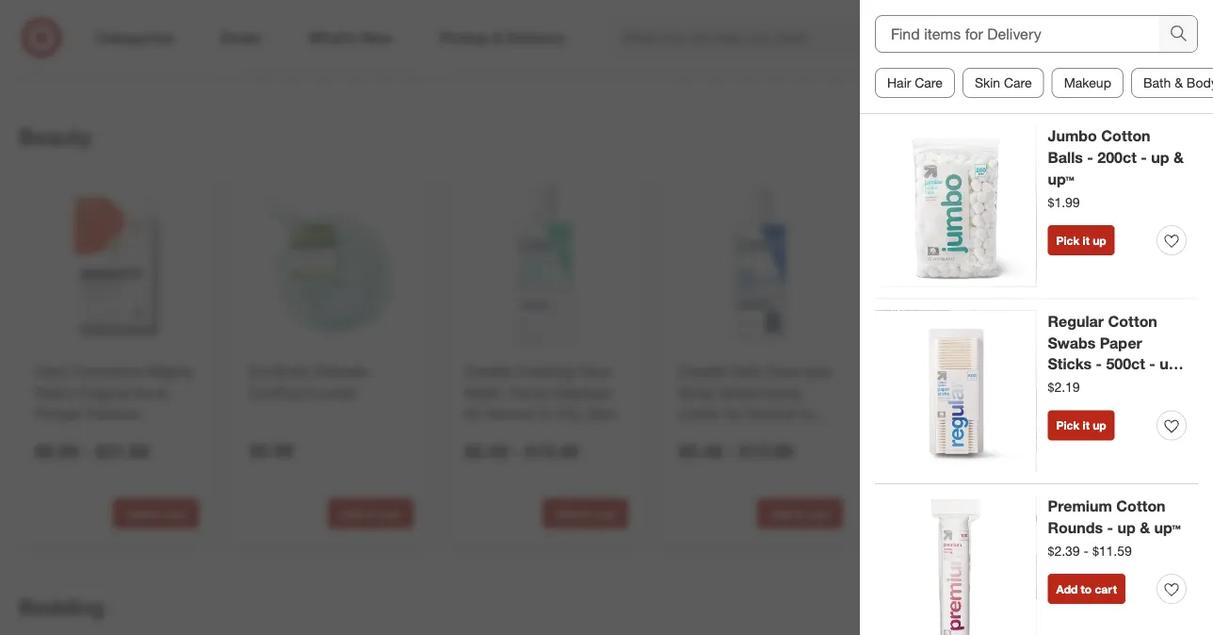 Task type: locate. For each thing, give the bounding box(es) containing it.
pick it up button for jumbo cotton balls - 200ct - up & up™
[[1048, 225, 1115, 255]]

pick it up button down $2.19
[[1048, 410, 1115, 441]]

2 horizontal spatial skin
[[975, 74, 1001, 91]]

pick down $2.19
[[1057, 418, 1080, 433]]

cotton inside regular cotton swabs paper sticks - 500ct - up & up™
[[1109, 312, 1158, 330]]

1 horizontal spatial for
[[725, 405, 743, 423]]

shop for beauty
[[1124, 130, 1160, 149]]

up up $11.59
[[1118, 519, 1136, 537]]

1 shop more button from the top
[[1124, 129, 1199, 150]]

normal inside cerave foaming face wash, facial cleanser for normal to oily skin
[[487, 405, 536, 423]]

$15.49
[[525, 440, 579, 462], [1170, 440, 1214, 462]]

$5.49 for $5.49 - $15.49
[[465, 440, 508, 462]]

face inside cerave daily face and body moisturizing lotion for normal to dry skin - fragrance free
[[768, 362, 801, 380]]

1 cerave from the left
[[465, 362, 512, 380]]

0 vertical spatial body
[[1187, 74, 1214, 91]]

1 $5.49 from the left
[[465, 440, 508, 462]]

$5.49 down lotion
[[679, 440, 723, 462]]

2 more from the top
[[1164, 601, 1199, 619]]

0 horizontal spatial for
[[465, 405, 483, 423]]

cerave daily face and body moisturizing lotion for normal to dry skin - fragrance free image
[[676, 182, 843, 349], [676, 182, 843, 349]]

3 face from the left
[[1161, 362, 1193, 380]]

1 horizontal spatial normal
[[748, 405, 797, 423]]

- left the fragrance
[[741, 427, 746, 445]]

shop more for beauty
[[1124, 130, 1199, 149]]

shop more button for beauty
[[1124, 129, 1199, 150]]

&
[[1175, 74, 1183, 91], [1174, 148, 1184, 167], [1048, 376, 1059, 395], [1015, 383, 1024, 402], [1140, 519, 1151, 537]]

1 horizontal spatial makeup
[[1064, 74, 1112, 91]]

0 vertical spatial $1.99
[[1048, 194, 1080, 210]]

2 normal from the left
[[748, 405, 797, 423]]

up inside regular cotton swabs paper sticks - 500ct - up & up™
[[1160, 355, 1178, 373]]

$8.99
[[35, 440, 78, 462]]

$5.49 down wash,
[[465, 440, 508, 462]]

mighty
[[148, 362, 194, 380]]

fragrance
[[751, 427, 818, 445]]

cerave up wash,
[[465, 362, 512, 380]]

- up $11.59
[[1108, 519, 1114, 537]]

for inside cerave foaming face wash, facial cleanser for normal to oily skin
[[465, 405, 483, 423]]

care
[[915, 74, 943, 91], [1004, 74, 1032, 91]]

$21.99
[[96, 440, 149, 462]]

1 horizontal spatial face
[[768, 362, 801, 380]]

shop more button down $11.59
[[1124, 599, 1199, 621]]

care down find items for delivery "search field" on the top of the page
[[1004, 74, 1032, 91]]

add
[[126, 36, 147, 50], [340, 36, 362, 50], [555, 36, 577, 50], [770, 36, 792, 50], [985, 36, 1006, 50], [1057, 67, 1078, 81], [126, 507, 147, 521], [340, 507, 362, 521], [555, 507, 577, 521], [770, 507, 792, 521], [985, 507, 1006, 521], [1057, 582, 1078, 596]]

1 horizontal spatial cerave
[[679, 362, 727, 380]]

hair care button
[[875, 68, 955, 98]]

shop more button down bath
[[1124, 129, 1199, 150]]

premium
[[1048, 497, 1113, 515]]

shop more down bath
[[1124, 130, 1199, 149]]

1 pick from the top
[[1057, 233, 1080, 247]]

0 horizontal spatial cerave
[[465, 362, 512, 380]]

makeup inside makeup button
[[1064, 74, 1112, 91]]

facial inside makeup remover facial wipes - up & up™
[[894, 383, 933, 402]]

2 $5.49 from the left
[[679, 440, 723, 462]]

2 $15.49 from the left
[[1170, 440, 1214, 462]]

original
[[78, 383, 130, 402]]

2 pick it up from the top
[[1057, 418, 1107, 433]]

pick it up down $2.19
[[1057, 418, 1107, 433]]

up™
[[1048, 170, 1075, 188], [1063, 376, 1089, 395], [1029, 383, 1054, 402], [1155, 519, 1181, 537]]

up™ inside regular cotton swabs paper sticks - 500ct - up & up™
[[1063, 376, 1089, 395]]

1 pick it up button from the top
[[1048, 225, 1115, 255]]

$5.99
[[955, 440, 999, 461]]

$15.49 down oily
[[525, 440, 579, 462]]

1 more from the top
[[1164, 130, 1199, 149]]

2 face from the left
[[768, 362, 801, 380]]

face inside the cerave face wa $5.49 - $15.49
[[1161, 362, 1193, 380]]

face inside cerave foaming face wash, facial cleanser for normal to oily skin
[[579, 362, 611, 380]]

up™ inside jumbo cotton balls - 200ct - up & up™
[[1048, 170, 1075, 188]]

makeup
[[1064, 74, 1112, 91], [894, 362, 948, 380]]

1 for from the left
[[465, 405, 483, 423]]

- inside cerave daily face and body moisturizing lotion for normal to dry skin - fragrance free
[[741, 427, 746, 445]]

face for $15.49
[[579, 362, 611, 380]]

shop down bath
[[1124, 130, 1160, 149]]

$5.49 for $5.49 - $13.69
[[679, 440, 723, 462]]

shop
[[1124, 130, 1160, 149], [1124, 601, 1160, 619]]

1 horizontal spatial skin
[[707, 427, 736, 445]]

Find items for Delivery search field
[[876, 16, 1160, 52]]

2 it from the top
[[1083, 418, 1090, 433]]

makeup remover facial wipes - up & up™ image
[[890, 182, 1058, 349], [890, 182, 1058, 349]]

pick it up for jumbo cotton balls - 200ct - up & up™
[[1057, 233, 1107, 247]]

1 horizontal spatial $5.49
[[679, 440, 723, 462]]

2 horizontal spatial cerave
[[1109, 362, 1157, 380]]

2 horizontal spatial $5.49
[[1109, 440, 1153, 462]]

pick it up
[[1057, 233, 1107, 247], [1057, 418, 1107, 433]]

cerave face wash, hydrating facial cleanser for normal to dry skin image
[[1105, 182, 1214, 349], [1105, 182, 1214, 349]]

shop more
[[1124, 130, 1199, 149], [1124, 601, 1199, 619]]

0 vertical spatial shop more button
[[1124, 129, 1199, 150]]

$1.99 down balls
[[1048, 194, 1080, 210]]

cerave foaming face wash, facial cleanser for normal to oily skin image
[[461, 182, 628, 349], [461, 182, 628, 349]]

wa
[[1198, 362, 1214, 380]]

1 face from the left
[[579, 362, 611, 380]]

for
[[465, 405, 483, 423], [725, 405, 743, 423]]

1 vertical spatial cotton
[[1109, 312, 1158, 330]]

0 vertical spatial shop more
[[1124, 130, 1199, 149]]

1 horizontal spatial $15.49
[[1170, 440, 1214, 462]]

lotion
[[679, 405, 721, 423]]

face up the moisturizing at the bottom of page
[[768, 362, 801, 380]]

care for hair care
[[915, 74, 943, 91]]

shop more button
[[1124, 129, 1199, 150], [1124, 599, 1199, 621]]

1 vertical spatial skin
[[587, 405, 616, 423]]

cotton up '200ct'
[[1102, 127, 1151, 145]]

0 horizontal spatial makeup
[[894, 362, 948, 380]]

0 horizontal spatial face
[[579, 362, 611, 380]]

$13.69
[[740, 440, 794, 462]]

makeup up jumbo
[[1064, 74, 1112, 91]]

shop more button for bedding
[[1124, 599, 1199, 621]]

cerave for $5.49 - $15.49
[[465, 362, 512, 380]]

face up 'cleanser'
[[579, 362, 611, 380]]

$5.49 up premium cotton rounds - up & up™ link at the right of the page
[[1109, 440, 1153, 462]]

more
[[1164, 130, 1199, 149], [1164, 601, 1199, 619]]

facial
[[509, 383, 548, 402], [894, 383, 933, 402]]

0 horizontal spatial $5.49
[[465, 440, 508, 462]]

cotton
[[1102, 127, 1151, 145], [1109, 312, 1158, 330], [1117, 497, 1166, 515]]

1 vertical spatial shop more button
[[1124, 599, 1199, 621]]

1 horizontal spatial care
[[1004, 74, 1032, 91]]

1 horizontal spatial body
[[1187, 74, 1214, 91]]

$2.39 - $11.59
[[1048, 542, 1132, 559]]

0 vertical spatial skin
[[975, 74, 1001, 91]]

moisturizing
[[719, 383, 801, 402]]

1 vertical spatial shop more
[[1124, 601, 1199, 619]]

1 vertical spatial makeup
[[894, 362, 948, 380]]

shop more down $11.59
[[1124, 601, 1199, 619]]

beauty
[[19, 123, 92, 150]]

cerave foaming face wash, facial cleanser for normal to oily skin
[[465, 362, 616, 423]]

hero cosmetics mighty patch original acne pimple patches
[[35, 362, 194, 423]]

cotton inside premium cotton rounds - up & up™
[[1117, 497, 1166, 515]]

1 shop more from the top
[[1124, 130, 1199, 149]]

$15.49 down wa
[[1170, 440, 1214, 462]]

up
[[1152, 148, 1170, 167], [1093, 233, 1107, 247], [1160, 355, 1178, 373], [993, 383, 1011, 402], [1093, 418, 1107, 433], [1118, 519, 1136, 537]]

cotton inside jumbo cotton balls - 200ct - up & up™
[[1102, 127, 1151, 145]]

0 horizontal spatial skin
[[587, 405, 616, 423]]

it down 'sticks'
[[1083, 418, 1090, 433]]

normal
[[487, 405, 536, 423], [748, 405, 797, 423]]

2 cerave from the left
[[679, 362, 727, 380]]

2 vertical spatial skin
[[707, 427, 736, 445]]

cerave inside cerave daily face and body moisturizing lotion for normal to dry skin - fragrance free
[[679, 362, 727, 380]]

for down the moisturizing at the bottom of page
[[725, 405, 743, 423]]

0 horizontal spatial $15.49
[[525, 440, 579, 462]]

cerave inside cerave foaming face wash, facial cleanser for normal to oily skin
[[465, 362, 512, 380]]

$1.99 - $5.99
[[894, 440, 999, 461]]

skin down search 'button'
[[975, 74, 1001, 91]]

facial down foaming
[[509, 383, 548, 402]]

- left 500ct
[[1096, 355, 1102, 373]]

1 vertical spatial more
[[1164, 601, 1199, 619]]

normal down wash,
[[487, 405, 536, 423]]

- right balls
[[1088, 148, 1094, 167]]

body up lotion
[[679, 383, 715, 402]]

- down the remover
[[983, 383, 989, 402]]

body right bath
[[1187, 74, 1214, 91]]

2 shop more button from the top
[[1124, 599, 1199, 621]]

it
[[1083, 233, 1090, 247], [1083, 418, 1090, 433]]

1 care from the left
[[915, 74, 943, 91]]

patches
[[85, 405, 140, 423]]

1 normal from the left
[[487, 405, 536, 423]]

0 vertical spatial more
[[1164, 130, 1199, 149]]

0 horizontal spatial $1.99
[[894, 440, 938, 461]]

body inside cerave daily face and body moisturizing lotion for normal to dry skin - fragrance free
[[679, 383, 715, 402]]

$1.99 for $1.99
[[1048, 194, 1080, 210]]

up inside makeup remover facial wipes - up & up™
[[993, 383, 1011, 402]]

1 $15.49 from the left
[[525, 440, 579, 462]]

0 horizontal spatial body
[[679, 383, 715, 402]]

hero cosmetics mighty patch original acne pimple patches image
[[875, 0, 1037, 102], [875, 0, 1037, 102], [31, 182, 199, 349], [31, 182, 199, 349]]

and
[[805, 362, 830, 380]]

jumbo cotton balls - 200ct - up & up™ image
[[875, 125, 1037, 287], [875, 125, 1037, 287]]

balls
[[1048, 148, 1083, 167]]

1 facial from the left
[[509, 383, 548, 402]]

swabs
[[1048, 333, 1096, 352]]

jumbo cotton balls - 200ct - up & up™ link
[[1048, 125, 1187, 190]]

2 pick from the top
[[1057, 418, 1080, 433]]

1 horizontal spatial facial
[[894, 383, 933, 402]]

premium cotton rounds - up & up™ image
[[875, 496, 1037, 635], [875, 496, 1037, 635]]

cerave for $5.49 - $13.69
[[679, 362, 727, 380]]

0 horizontal spatial facial
[[509, 383, 548, 402]]

shop more for bedding
[[1124, 601, 1199, 619]]

2 for from the left
[[725, 405, 743, 423]]

acne
[[134, 383, 168, 402]]

pick it up button
[[1048, 225, 1115, 255], [1048, 410, 1115, 441]]

free
[[679, 448, 709, 466]]

What can we help you find? suggestions appear below search field
[[612, 17, 975, 58]]

bath & body button
[[1132, 68, 1214, 98]]

for inside cerave daily face and body moisturizing lotion for normal to dry skin - fragrance free
[[725, 405, 743, 423]]

skin down lotion
[[707, 427, 736, 445]]

2 shop more from the top
[[1124, 601, 1199, 619]]

makeup inside makeup remover facial wipes - up & up™
[[894, 362, 948, 380]]

1 pick it up from the top
[[1057, 233, 1107, 247]]

ecotools delicate ecopouf loofah link
[[250, 361, 410, 404]]

1 it from the top
[[1083, 233, 1090, 247]]

more for beauty
[[1164, 130, 1199, 149]]

- up premium cotton rounds - up & up™ link at the right of the page
[[1158, 440, 1165, 462]]

ecotools delicate ecopouf loofah image
[[246, 182, 414, 349], [246, 182, 414, 349]]

cerave
[[465, 362, 512, 380], [679, 362, 727, 380], [1109, 362, 1157, 380]]

more for bedding
[[1164, 601, 1199, 619]]

up left wa
[[1160, 355, 1178, 373]]

pick up the regular
[[1057, 233, 1080, 247]]

dialog containing ¬
[[860, 0, 1214, 635]]

2 care from the left
[[1004, 74, 1032, 91]]

up right '200ct'
[[1152, 148, 1170, 167]]

dialog
[[860, 0, 1214, 635]]

-
[[1088, 148, 1094, 167], [1141, 148, 1147, 167], [1096, 355, 1102, 373], [1150, 355, 1156, 373], [983, 383, 989, 402], [741, 427, 746, 445], [943, 440, 950, 461], [83, 440, 91, 462], [513, 440, 520, 462], [728, 440, 735, 462], [1158, 440, 1165, 462], [1108, 519, 1114, 537], [1084, 542, 1089, 559]]

it for regular cotton swabs paper sticks - 500ct - up & up™
[[1083, 418, 1090, 433]]

0 vertical spatial it
[[1083, 233, 1090, 247]]

paper
[[1100, 333, 1143, 352]]

normal down the moisturizing at the bottom of page
[[748, 405, 797, 423]]

2 shop from the top
[[1124, 601, 1160, 619]]

sticks
[[1048, 355, 1092, 373]]

up down the remover
[[993, 383, 1011, 402]]

& inside jumbo cotton balls - 200ct - up & up™
[[1174, 148, 1184, 167]]

it up the regular
[[1083, 233, 1090, 247]]

for down wash,
[[465, 405, 483, 423]]

2 facial from the left
[[894, 383, 933, 402]]

regular cotton swabs paper sticks - 500ct - up & up™ image
[[875, 310, 1037, 472], [875, 310, 1037, 472]]

pick it up button for regular cotton swabs paper sticks - 500ct - up & up™
[[1048, 410, 1115, 441]]

1 horizontal spatial $1.99
[[1048, 194, 1080, 210]]

pick
[[1057, 233, 1080, 247], [1057, 418, 1080, 433]]

$11.59
[[1093, 542, 1132, 559]]

makeup up wipes
[[894, 362, 948, 380]]

skin down 'cleanser'
[[587, 405, 616, 423]]

1 vertical spatial body
[[679, 383, 715, 402]]

cotton up $11.59
[[1117, 497, 1166, 515]]

add to cart button
[[113, 28, 199, 58], [328, 28, 414, 58], [543, 28, 628, 58], [758, 28, 843, 58], [972, 28, 1058, 58], [1048, 59, 1126, 89], [113, 499, 199, 529], [328, 499, 414, 529], [543, 499, 628, 529], [758, 499, 843, 529], [972, 499, 1058, 529], [1048, 574, 1126, 604]]

add to cart
[[126, 36, 186, 50], [340, 36, 401, 50], [555, 36, 616, 50], [770, 36, 831, 50], [985, 36, 1046, 50], [1057, 67, 1117, 81], [126, 507, 186, 521], [340, 507, 401, 521], [555, 507, 616, 521], [770, 507, 831, 521], [985, 507, 1046, 521], [1057, 582, 1117, 596]]

to inside cerave foaming face wash, facial cleanser for normal to oily skin
[[540, 405, 553, 423]]

new at ¬
[[1048, 5, 1106, 23]]

0 horizontal spatial care
[[915, 74, 943, 91]]

shop for bedding
[[1124, 601, 1160, 619]]

face
[[579, 362, 611, 380], [768, 362, 801, 380], [1161, 362, 1193, 380]]

cotton for up™
[[1117, 497, 1166, 515]]

body
[[1187, 74, 1214, 91], [679, 383, 715, 402]]

0 vertical spatial shop
[[1124, 130, 1160, 149]]

1 vertical spatial shop
[[1124, 601, 1160, 619]]

face left wa
[[1161, 362, 1193, 380]]

0 vertical spatial pick it up button
[[1048, 225, 1115, 255]]

shop down $11.59
[[1124, 601, 1160, 619]]

$1.99 for $1.99 - $5.99
[[894, 440, 938, 461]]

1 vertical spatial $1.99
[[894, 440, 938, 461]]

1 vertical spatial pick
[[1057, 418, 1080, 433]]

3 cerave from the left
[[1109, 362, 1157, 380]]

2 horizontal spatial face
[[1161, 362, 1193, 380]]

0 vertical spatial makeup
[[1064, 74, 1112, 91]]

1 vertical spatial it
[[1083, 418, 1090, 433]]

cerave up lotion
[[679, 362, 727, 380]]

care right hair
[[915, 74, 943, 91]]

cotton up paper
[[1109, 312, 1158, 330]]

facial left wipes
[[894, 383, 933, 402]]

0 vertical spatial pick
[[1057, 233, 1080, 247]]

2 vertical spatial cotton
[[1117, 497, 1166, 515]]

$1.99 left $5.99
[[894, 440, 938, 461]]

$8.99 - $21.99
[[35, 440, 149, 462]]

pick it up button up the regular
[[1048, 225, 1115, 255]]

$1.99 inside dialog
[[1048, 194, 1080, 210]]

3 $5.49 from the left
[[1109, 440, 1153, 462]]

- down cerave foaming face wash, facial cleanser for normal to oily skin
[[513, 440, 520, 462]]

0 vertical spatial pick it up
[[1057, 233, 1107, 247]]

cerave down paper
[[1109, 362, 1157, 380]]

- right 500ct
[[1150, 355, 1156, 373]]

2 pick it up button from the top
[[1048, 410, 1115, 441]]

cart
[[164, 36, 186, 50], [379, 36, 401, 50], [594, 36, 616, 50], [809, 36, 831, 50], [1024, 36, 1046, 50], [1095, 67, 1117, 81], [164, 507, 186, 521], [379, 507, 401, 521], [594, 507, 616, 521], [809, 507, 831, 521], [1024, 507, 1046, 521], [1095, 582, 1117, 596]]

pick it up up the regular
[[1057, 233, 1107, 247]]

0 vertical spatial cotton
[[1102, 127, 1151, 145]]

1 vertical spatial pick it up
[[1057, 418, 1107, 433]]

makeup for makeup
[[1064, 74, 1112, 91]]

1 shop from the top
[[1124, 130, 1160, 149]]

0 horizontal spatial normal
[[487, 405, 536, 423]]

$1.99
[[1048, 194, 1080, 210], [894, 440, 938, 461]]

1 vertical spatial pick it up button
[[1048, 410, 1115, 441]]



Task type: vqa. For each thing, say whether or not it's contained in the screenshot.
$1.99 - $5.99
yes



Task type: describe. For each thing, give the bounding box(es) containing it.
to inside cerave daily face and body moisturizing lotion for normal to dry skin - fragrance free
[[801, 405, 814, 423]]

& inside regular cotton swabs paper sticks - 500ct - up & up™
[[1048, 376, 1059, 395]]

new
[[1048, 6, 1075, 22]]

premium cotton rounds - up & up™ link
[[1048, 496, 1187, 539]]

makeup remover facial wipes - up & up™ link
[[894, 361, 1054, 404]]

face for $13.69
[[768, 362, 801, 380]]

pick for jumbo cotton balls - 200ct - up & up™
[[1057, 233, 1080, 247]]

- right $2.39
[[1084, 542, 1089, 559]]

bedding
[[19, 594, 104, 620]]

hair
[[888, 74, 912, 91]]

- left $5.99
[[943, 440, 950, 461]]

& inside button
[[1175, 74, 1183, 91]]

- right '200ct'
[[1141, 148, 1147, 167]]

$5.49 - $15.49
[[465, 440, 579, 462]]

up™ inside makeup remover facial wipes - up & up™
[[1029, 383, 1054, 402]]

bath & body
[[1144, 74, 1214, 91]]

body inside button
[[1187, 74, 1214, 91]]

$2.39
[[1048, 542, 1080, 559]]

ecotools
[[250, 362, 309, 380]]

$5.49 - $13.69
[[679, 440, 794, 462]]

ecotools delicate ecopouf loofah
[[250, 362, 368, 402]]

cleanser
[[552, 383, 612, 402]]

search
[[962, 30, 1007, 49]]

dry
[[679, 427, 703, 445]]

makeup remover facial wipes - up & up™
[[894, 362, 1054, 402]]

regular
[[1048, 312, 1104, 330]]

hero
[[35, 362, 68, 380]]

- inside the cerave face wa $5.49 - $15.49
[[1158, 440, 1165, 462]]

foaming
[[516, 362, 574, 380]]

cotton for 500ct
[[1109, 312, 1158, 330]]

search button
[[962, 17, 1007, 62]]

regular cotton swabs paper sticks - 500ct - up & up™ link
[[1048, 310, 1187, 395]]

- inside makeup remover facial wipes - up & up™
[[983, 383, 989, 402]]

up™ inside premium cotton rounds - up & up™
[[1155, 519, 1181, 537]]

at
[[1079, 6, 1090, 22]]

200ct
[[1098, 148, 1137, 167]]

daily
[[731, 362, 764, 380]]

oily
[[557, 405, 583, 423]]

delicate
[[313, 362, 368, 380]]

$2.19
[[1048, 379, 1080, 395]]

makeup button
[[1052, 68, 1124, 98]]

up inside premium cotton rounds - up & up™
[[1118, 519, 1136, 537]]

- inside premium cotton rounds - up & up™
[[1108, 519, 1114, 537]]

up up the regular
[[1093, 233, 1107, 247]]

$15.49 inside the cerave face wa $5.49 - $15.49
[[1170, 440, 1214, 462]]

cerave face wa link
[[1109, 361, 1214, 445]]

pimple
[[35, 405, 81, 423]]

skin inside cerave daily face and body moisturizing lotion for normal to dry skin - fragrance free
[[707, 427, 736, 445]]

pick for regular cotton swabs paper sticks - 500ct - up & up™
[[1057, 418, 1080, 433]]

rounds
[[1048, 519, 1103, 537]]

care for skin care
[[1004, 74, 1032, 91]]

regular cotton swabs paper sticks - 500ct - up & up™
[[1048, 312, 1178, 395]]

cerave daily face and body moisturizing lotion for normal to dry skin - fragrance free
[[679, 362, 830, 466]]

cerave face wa $5.49 - $15.49
[[1109, 362, 1214, 462]]

ecopouf
[[250, 383, 306, 402]]

pick it up for regular cotton swabs paper sticks - 500ct - up & up™
[[1057, 418, 1107, 433]]

skin care
[[975, 74, 1032, 91]]

500ct
[[1107, 355, 1146, 373]]

wipes
[[937, 383, 979, 402]]

hero cosmetics mighty patch original acne pimple patches link
[[35, 361, 195, 425]]

up inside jumbo cotton balls - 200ct - up & up™
[[1152, 148, 1170, 167]]

& inside premium cotton rounds - up & up™
[[1140, 519, 1151, 537]]

bath
[[1144, 74, 1171, 91]]

jumbo
[[1048, 127, 1098, 145]]

$5.49 inside the cerave face wa $5.49 - $15.49
[[1109, 440, 1153, 462]]

& inside makeup remover facial wipes - up & up™
[[1015, 383, 1024, 402]]

jumbo cotton balls - 200ct - up & up™
[[1048, 127, 1184, 188]]

it for jumbo cotton balls - 200ct - up & up™
[[1083, 233, 1090, 247]]

remover
[[953, 362, 1013, 380]]

normal inside cerave daily face and body moisturizing lotion for normal to dry skin - fragrance free
[[748, 405, 797, 423]]

skin care button
[[963, 68, 1045, 98]]

cotton for up
[[1102, 127, 1151, 145]]

$2.99
[[250, 440, 293, 461]]

cerave inside the cerave face wa $5.49 - $15.49
[[1109, 362, 1157, 380]]

patch
[[35, 383, 74, 402]]

cerave foaming face wash, facial cleanser for normal to oily skin link
[[465, 361, 625, 425]]

hair care
[[888, 74, 943, 91]]

cosmetics
[[72, 362, 144, 380]]

facial inside cerave foaming face wash, facial cleanser for normal to oily skin
[[509, 383, 548, 402]]

- right $8.99
[[83, 440, 91, 462]]

up left the cerave face wa $5.49 - $15.49
[[1093, 418, 1107, 433]]

cerave daily face and body moisturizing lotion for normal to dry skin - fragrance free link
[[679, 361, 840, 466]]

premium cotton rounds - up & up™
[[1048, 497, 1181, 537]]

¬
[[1094, 5, 1106, 23]]

makeup for makeup remover facial wipes - up & up™
[[894, 362, 948, 380]]

skin inside cerave foaming face wash, facial cleanser for normal to oily skin
[[587, 405, 616, 423]]

loofah
[[311, 383, 357, 402]]

skin inside button
[[975, 74, 1001, 91]]

wash,
[[465, 383, 505, 402]]

- left $13.69
[[728, 440, 735, 462]]



